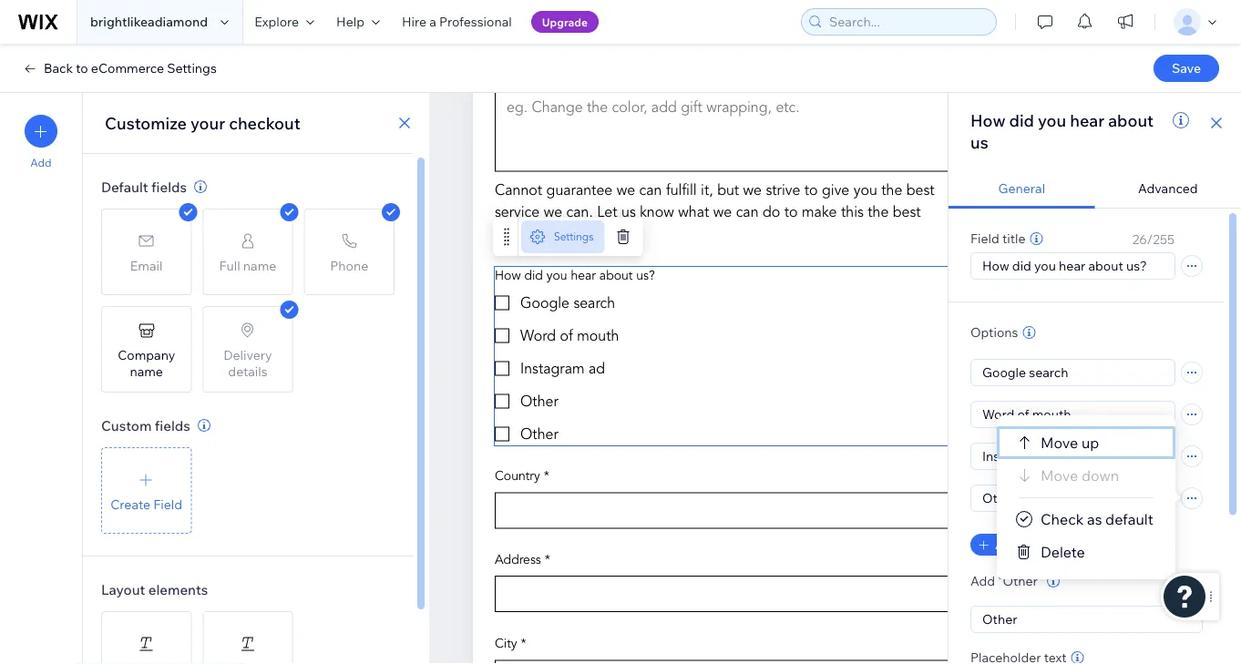 Task type: describe. For each thing, give the bounding box(es) containing it.
to
[[76, 60, 88, 76]]

add "other"
[[971, 574, 1043, 589]]

layout
[[101, 581, 145, 599]]

move down button
[[997, 460, 1176, 492]]

hire a professional link
[[391, 0, 523, 44]]

general
[[999, 181, 1046, 196]]

name
[[130, 363, 163, 379]]

option
[[1020, 538, 1055, 552]]

field inside button
[[153, 496, 182, 512]]

delete button
[[997, 536, 1176, 569]]

save button
[[1154, 55, 1220, 82]]

hire a professional
[[402, 14, 512, 30]]

move up
[[1041, 434, 1100, 452]]

brightlikeadiamond
[[90, 14, 208, 30]]

custom
[[101, 417, 152, 434]]

255
[[1154, 232, 1175, 248]]

delete
[[1041, 543, 1086, 562]]

Field title text field
[[972, 253, 1175, 279]]

back
[[44, 60, 73, 76]]

Options text field
[[972, 444, 1175, 470]]

add option
[[996, 538, 1055, 552]]

customize
[[105, 113, 187, 133]]

down
[[1082, 467, 1120, 485]]

default fields
[[101, 178, 187, 196]]

create
[[111, 496, 151, 512]]

general button
[[949, 170, 1095, 209]]

up
[[1082, 434, 1100, 452]]

move up button
[[997, 427, 1176, 460]]

create field button
[[101, 448, 192, 534]]

company
[[118, 347, 175, 363]]

hire
[[402, 14, 427, 30]]

customize your checkout
[[105, 113, 301, 133]]

create field
[[111, 496, 182, 512]]

Options text field
[[972, 486, 1175, 512]]

options
[[971, 325, 1019, 341]]

about
[[1109, 110, 1154, 130]]

back to ecommerce settings button
[[22, 60, 217, 77]]

0 vertical spatial field
[[971, 231, 1000, 247]]

company name
[[118, 347, 175, 379]]

us
[[971, 132, 989, 152]]

fields for custom fields
[[155, 417, 190, 434]]

default
[[1106, 511, 1154, 529]]

how did you hear about us
[[971, 110, 1154, 152]]

you
[[1039, 110, 1067, 130]]

26
[[1133, 232, 1148, 248]]

move down
[[1041, 467, 1120, 485]]

add button
[[25, 115, 57, 170]]

back to ecommerce settings
[[44, 60, 217, 76]]



Task type: locate. For each thing, give the bounding box(es) containing it.
0 horizontal spatial field
[[153, 496, 182, 512]]

field right create
[[153, 496, 182, 512]]

1 vertical spatial add
[[996, 538, 1017, 552]]

did
[[1010, 110, 1035, 130]]

settings
[[167, 60, 217, 76], [554, 231, 594, 244]]

move
[[1041, 434, 1079, 452], [1041, 467, 1079, 485]]

Options text field
[[972, 360, 1175, 386]]

move inside move down button
[[1041, 467, 1079, 485]]

your
[[191, 113, 225, 133]]

check as default
[[1041, 511, 1154, 529]]

move up other text field
[[1041, 467, 1079, 485]]

1 move from the top
[[1041, 434, 1079, 452]]

0 vertical spatial add
[[30, 156, 52, 170]]

tab list containing general
[[949, 170, 1242, 209]]

"other"
[[999, 574, 1043, 589]]

0 horizontal spatial settings
[[167, 60, 217, 76]]

2 vertical spatial add
[[971, 574, 996, 589]]

0 vertical spatial fields
[[151, 178, 187, 196]]

how
[[971, 110, 1006, 130]]

help button
[[326, 0, 391, 44]]

move for move up
[[1041, 434, 1079, 452]]

Options text field
[[972, 402, 1175, 428]]

move left up
[[1041, 434, 1079, 452]]

checkout
[[229, 113, 301, 133]]

add inside add option button
[[996, 538, 1017, 552]]

1 horizontal spatial field
[[971, 231, 1000, 247]]

fields right 'custom'
[[155, 417, 190, 434]]

check as default button
[[997, 503, 1176, 536]]

hear
[[1071, 110, 1105, 130]]

field title
[[971, 231, 1026, 247]]

elements
[[148, 581, 208, 599]]

default
[[101, 178, 148, 196]]

Search... field
[[824, 9, 991, 35]]

add inside add button
[[30, 156, 52, 170]]

check
[[1041, 511, 1084, 529]]

fields right default
[[151, 178, 187, 196]]

/
[[1148, 232, 1154, 248]]

add for add "other"
[[971, 574, 996, 589]]

fields for default fields
[[151, 178, 187, 196]]

a
[[430, 14, 437, 30]]

1 vertical spatial settings
[[554, 231, 594, 244]]

1 vertical spatial field
[[153, 496, 182, 512]]

0 vertical spatial settings
[[167, 60, 217, 76]]

advanced
[[1139, 181, 1199, 196]]

explore
[[255, 14, 299, 30]]

field left title on the right top of page
[[971, 231, 1000, 247]]

add option button
[[971, 534, 1066, 556]]

fields
[[151, 178, 187, 196], [155, 417, 190, 434]]

1 horizontal spatial settings
[[554, 231, 594, 244]]

settings button
[[522, 221, 605, 254]]

add for add
[[30, 156, 52, 170]]

menu containing move up
[[997, 427, 1176, 569]]

move for move down
[[1041, 467, 1079, 485]]

field
[[971, 231, 1000, 247], [153, 496, 182, 512]]

add for add option
[[996, 538, 1017, 552]]

add
[[30, 156, 52, 170], [996, 538, 1017, 552], [971, 574, 996, 589]]

26 / 255
[[1133, 232, 1175, 248]]

1 vertical spatial fields
[[155, 417, 190, 434]]

ecommerce
[[91, 60, 164, 76]]

help
[[337, 14, 365, 30]]

upgrade button
[[531, 11, 599, 33]]

1 vertical spatial move
[[1041, 467, 1079, 485]]

move inside move up "button"
[[1041, 434, 1079, 452]]

advanced button
[[1095, 170, 1242, 209]]

0 vertical spatial move
[[1041, 434, 1079, 452]]

2 move from the top
[[1041, 467, 1079, 485]]

professional
[[439, 14, 512, 30]]

tab list
[[949, 170, 1242, 209]]

Other field
[[977, 607, 1197, 633]]

custom fields
[[101, 417, 190, 434]]

title
[[1003, 231, 1026, 247]]

menu
[[997, 427, 1176, 569]]

upgrade
[[542, 15, 588, 29]]

layout elements
[[101, 581, 208, 599]]

save
[[1172, 60, 1202, 76]]

as
[[1088, 511, 1103, 529]]



Task type: vqa. For each thing, say whether or not it's contained in the screenshot.
did
yes



